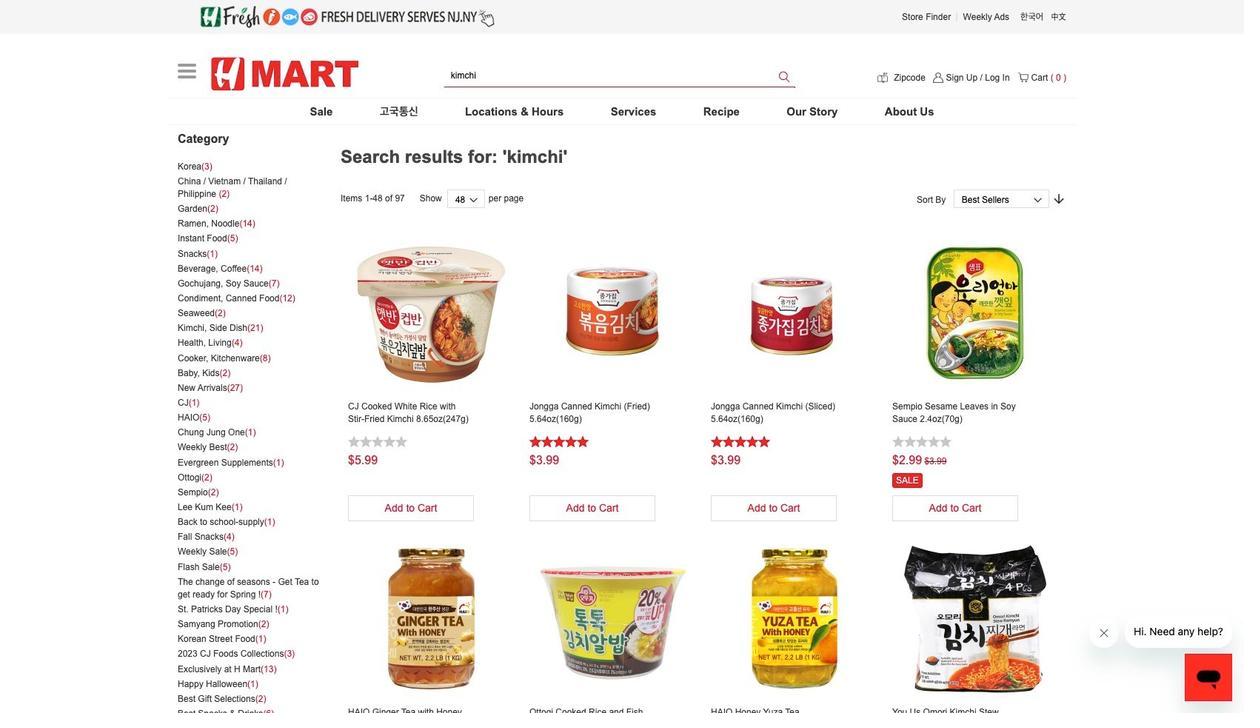 Task type: locate. For each thing, give the bounding box(es) containing it.
1 0% image from the left
[[347, 434, 409, 448]]

you us omori kimchi stew ramyun 5.64oz(160g) 4 packs, 유어스 오모리 김치찌개 라면 5.64oz(160g) 4팩 image
[[892, 536, 1059, 702]]

0% image for sempio sesame leaves in soy sauce 2.4oz(70g), 샘표 우리엄마 깨끗한 깻잎 2.4oz(70g) image
[[891, 434, 953, 448]]

haio honey yuza tea 2.2lb(1kg), haio 유자차 2.2lb(1kg) image
[[711, 536, 877, 702]]

heading
[[178, 133, 326, 146]]

jongga canned kimchi (sliced) 5.64oz(160g), 종가집 캔김치 깔끔한맛 5.64oz(160g) image
[[711, 230, 877, 397]]

Trending: #Hangwa #Buldak #Tea text field
[[444, 65, 795, 87]]

haio ginger tea with honey 2.2lb(1kg), haio 생강차 2.2lb(1kg) image
[[348, 536, 515, 702]]

hfresh image
[[200, 6, 494, 28]]

2 0% image from the left
[[891, 434, 953, 448]]

0 horizontal spatial 0% image
[[347, 434, 409, 448]]

1 horizontal spatial 0% image
[[891, 434, 953, 448]]

0% image
[[347, 434, 409, 448], [891, 434, 953, 448]]



Task type: describe. For each thing, give the bounding box(es) containing it.
0% image for cj cooked white rice with stir-fried kimchi 8.65oz(247g), cj 햇반 컵반 볶은김치덮밥 8.65oz(247g) image
[[347, 434, 409, 448]]

cj cooked white rice with stir-fried kimchi 8.65oz(247g), cj 햇반 컵반 볶은김치덮밥 8.65oz(247g) image
[[348, 230, 515, 397]]

ottogi cooked rice and fish roe sauce with kimchi 7.83oz(222g), 오뚜기 톡톡 김치알밥 컵밥 7.83oz(222g) image
[[529, 536, 696, 702]]

sempio sesame leaves in soy sauce 2.4oz(70g), 샘표 우리엄마 깨끗한 깻잎 2.4oz(70g) image
[[892, 230, 1059, 397]]

jongga canned kimch (fried) 5.64oz(160g), 종가집 캔볶음김치 고소한맛 5.64oz(160g) image
[[529, 230, 696, 397]]

h mart image
[[211, 49, 359, 99]]



Task type: vqa. For each thing, say whether or not it's contained in the screenshot.
the rightmost '0%' image
yes



